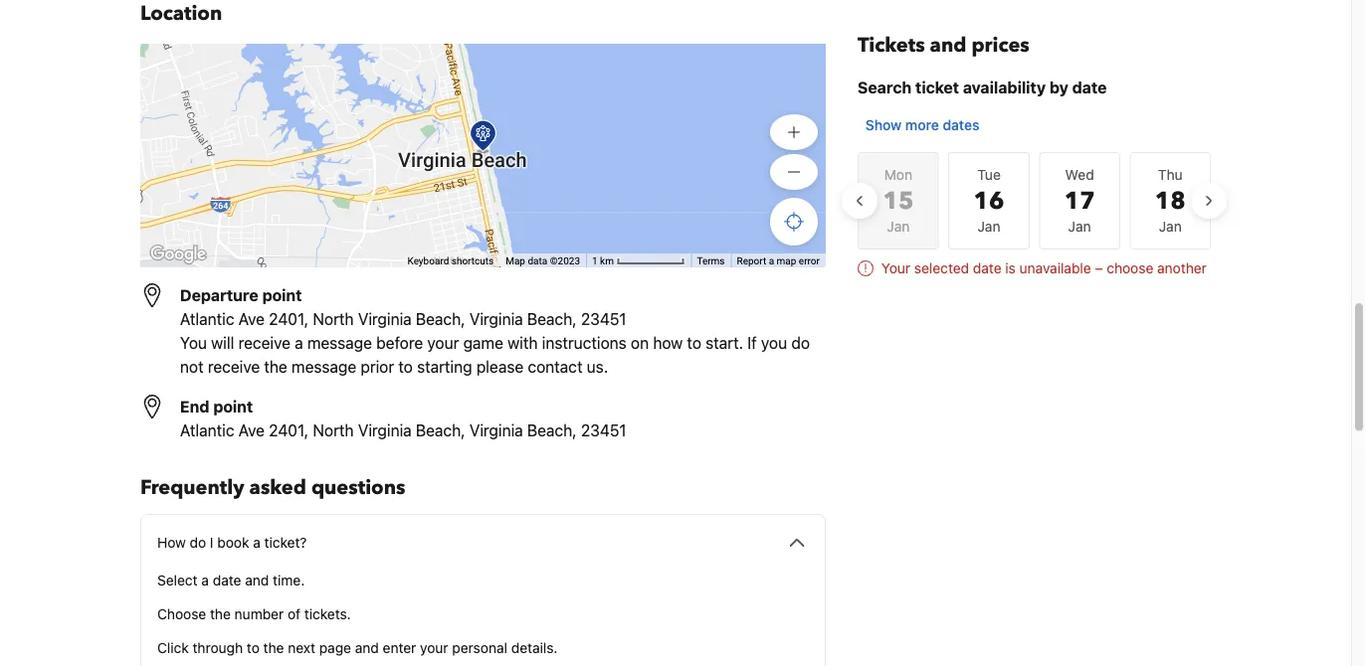 Task type: locate. For each thing, give the bounding box(es) containing it.
date down how do i book a ticket?
[[213, 573, 241, 589]]

jan inside thu 18 jan
[[1160, 218, 1182, 235]]

message up prior at the bottom of the page
[[307, 334, 372, 353]]

1 vertical spatial atlantic
[[180, 422, 234, 440]]

north inside the end point atlantic ave 2401, north virginia beach, virginia beach, 23451
[[313, 422, 354, 440]]

north
[[313, 310, 354, 329], [313, 422, 354, 440]]

23451 inside departure point atlantic ave 2401, north virginia beach, virginia beach, 23451 you will receive a message before your game with instructions on how to start. if you do not receive the message prior to starting please contact us.
[[581, 310, 627, 329]]

region
[[842, 143, 1227, 259]]

message left prior at the bottom of the page
[[292, 358, 357, 377]]

1 vertical spatial your
[[420, 641, 449, 657]]

please
[[477, 358, 524, 377]]

your inside how do i book a ticket? element
[[420, 641, 449, 657]]

2401, inside the end point atlantic ave 2401, north virginia beach, virginia beach, 23451
[[269, 422, 309, 440]]

0 vertical spatial north
[[313, 310, 354, 329]]

0 horizontal spatial point
[[213, 398, 253, 417]]

2 vertical spatial and
[[355, 641, 379, 657]]

north for departure
[[313, 310, 354, 329]]

the right not
[[264, 358, 288, 377]]

map data ©2023
[[506, 255, 580, 267]]

a right will
[[295, 334, 303, 353]]

map region
[[0, 0, 959, 467]]

beach, up before
[[416, 310, 466, 329]]

and left time.
[[245, 573, 269, 589]]

to down choose the number of tickets.
[[247, 641, 260, 657]]

map
[[777, 255, 797, 267]]

0 vertical spatial and
[[930, 32, 967, 59]]

date inside how do i book a ticket? element
[[213, 573, 241, 589]]

jan down 16
[[978, 218, 1001, 235]]

2 jan from the left
[[978, 218, 1001, 235]]

your
[[427, 334, 459, 353], [420, 641, 449, 657]]

2 atlantic from the top
[[180, 422, 234, 440]]

1 2401, from the top
[[269, 310, 309, 329]]

frequently
[[140, 475, 244, 502]]

thu
[[1159, 167, 1183, 183]]

0 vertical spatial do
[[792, 334, 810, 353]]

asked
[[249, 475, 307, 502]]

0 vertical spatial atlantic
[[180, 310, 234, 329]]

a right book
[[253, 535, 261, 551]]

to
[[687, 334, 702, 353], [399, 358, 413, 377], [247, 641, 260, 657]]

4 jan from the left
[[1160, 218, 1182, 235]]

1 horizontal spatial and
[[355, 641, 379, 657]]

1 horizontal spatial do
[[792, 334, 810, 353]]

frequently asked questions
[[140, 475, 406, 502]]

ave
[[239, 310, 265, 329], [239, 422, 265, 440]]

do right 'you'
[[792, 334, 810, 353]]

23451 down us. at the bottom of the page
[[581, 422, 627, 440]]

message
[[307, 334, 372, 353], [292, 358, 357, 377]]

1 vertical spatial receive
[[208, 358, 260, 377]]

23451 up instructions
[[581, 310, 627, 329]]

north for end
[[313, 422, 354, 440]]

choose
[[157, 607, 206, 623]]

point for departure
[[262, 286, 302, 305]]

2 2401, from the top
[[269, 422, 309, 440]]

enter
[[383, 641, 416, 657]]

jan inside mon 15 jan
[[887, 218, 910, 235]]

a left map
[[769, 255, 775, 267]]

details.
[[511, 641, 558, 657]]

1 north from the top
[[313, 310, 354, 329]]

through
[[193, 641, 243, 657]]

a inside how do i book a ticket? dropdown button
[[253, 535, 261, 551]]

virginia up game
[[470, 310, 523, 329]]

date right by
[[1073, 78, 1107, 97]]

ave up frequently asked questions
[[239, 422, 265, 440]]

show
[[866, 117, 902, 133]]

virginia up questions
[[358, 422, 412, 440]]

0 vertical spatial 2401,
[[269, 310, 309, 329]]

a right select
[[201, 573, 209, 589]]

23451 inside the end point atlantic ave 2401, north virginia beach, virginia beach, 23451
[[581, 422, 627, 440]]

point
[[262, 286, 302, 305], [213, 398, 253, 417]]

1 vertical spatial point
[[213, 398, 253, 417]]

2 vertical spatial date
[[213, 573, 241, 589]]

1 vertical spatial and
[[245, 573, 269, 589]]

tickets and prices
[[858, 32, 1030, 59]]

2 horizontal spatial date
[[1073, 78, 1107, 97]]

1
[[592, 255, 598, 267]]

receive
[[238, 334, 291, 353], [208, 358, 260, 377]]

0 vertical spatial ave
[[239, 310, 265, 329]]

jan down 15
[[887, 218, 910, 235]]

virginia
[[358, 310, 412, 329], [470, 310, 523, 329], [358, 422, 412, 440], [470, 422, 523, 440]]

to right "how" at the bottom left
[[687, 334, 702, 353]]

2 vertical spatial to
[[247, 641, 260, 657]]

17
[[1065, 185, 1096, 218]]

2 north from the top
[[313, 422, 354, 440]]

data
[[528, 255, 548, 267]]

time.
[[273, 573, 305, 589]]

you
[[761, 334, 788, 353]]

departure point atlantic ave 2401, north virginia beach, virginia beach, 23451 you will receive a message before your game with instructions on how to start. if you do not receive the message prior to starting please contact us.
[[180, 286, 810, 377]]

receive right will
[[238, 334, 291, 353]]

and up the ticket
[[930, 32, 967, 59]]

0 vertical spatial your
[[427, 334, 459, 353]]

2 vertical spatial the
[[263, 641, 284, 657]]

show more dates
[[866, 117, 980, 133]]

the
[[264, 358, 288, 377], [210, 607, 231, 623], [263, 641, 284, 657]]

atlantic down 'departure' at left top
[[180, 310, 234, 329]]

date
[[1073, 78, 1107, 97], [973, 260, 1002, 277], [213, 573, 241, 589]]

atlantic for departure
[[180, 310, 234, 329]]

1 horizontal spatial point
[[262, 286, 302, 305]]

to down before
[[399, 358, 413, 377]]

if
[[748, 334, 757, 353]]

2 horizontal spatial to
[[687, 334, 702, 353]]

1 vertical spatial ave
[[239, 422, 265, 440]]

0 horizontal spatial and
[[245, 573, 269, 589]]

next
[[288, 641, 316, 657]]

point right end
[[213, 398, 253, 417]]

choose
[[1107, 260, 1154, 277]]

how
[[653, 334, 683, 353]]

atlantic inside departure point atlantic ave 2401, north virginia beach, virginia beach, 23451 you will receive a message before your game with instructions on how to start. if you do not receive the message prior to starting please contact us.
[[180, 310, 234, 329]]

date left is
[[973, 260, 1002, 277]]

jan inside 'wed 17 jan'
[[1069, 218, 1092, 235]]

beach,
[[416, 310, 466, 329], [528, 310, 577, 329], [416, 422, 466, 440], [528, 422, 577, 440]]

ave inside departure point atlantic ave 2401, north virginia beach, virginia beach, 23451 you will receive a message before your game with instructions on how to start. if you do not receive the message prior to starting please contact us.
[[239, 310, 265, 329]]

with
[[508, 334, 538, 353]]

1 vertical spatial do
[[190, 535, 206, 551]]

1 vertical spatial date
[[973, 260, 1002, 277]]

1 horizontal spatial to
[[399, 358, 413, 377]]

tue
[[978, 167, 1001, 183]]

0 horizontal spatial do
[[190, 535, 206, 551]]

tickets.
[[304, 607, 351, 623]]

1 vertical spatial north
[[313, 422, 354, 440]]

jan for 17
[[1069, 218, 1092, 235]]

us.
[[587, 358, 608, 377]]

personal
[[452, 641, 508, 657]]

0 vertical spatial 23451
[[581, 310, 627, 329]]

2401, for departure
[[269, 310, 309, 329]]

do
[[792, 334, 810, 353], [190, 535, 206, 551]]

1 horizontal spatial date
[[973, 260, 1002, 277]]

atlantic inside the end point atlantic ave 2401, north virginia beach, virginia beach, 23451
[[180, 422, 234, 440]]

start.
[[706, 334, 744, 353]]

1 ave from the top
[[239, 310, 265, 329]]

2401, inside departure point atlantic ave 2401, north virginia beach, virginia beach, 23451 you will receive a message before your game with instructions on how to start. if you do not receive the message prior to starting please contact us.
[[269, 310, 309, 329]]

wed
[[1066, 167, 1095, 183]]

23451 for departure point atlantic ave 2401, north virginia beach, virginia beach, 23451 you will receive a message before your game with instructions on how to start. if you do not receive the message prior to starting please contact us.
[[581, 310, 627, 329]]

date for time.
[[213, 573, 241, 589]]

the left "next"
[[263, 641, 284, 657]]

point inside the end point atlantic ave 2401, north virginia beach, virginia beach, 23451
[[213, 398, 253, 417]]

©2023
[[550, 255, 580, 267]]

2 ave from the top
[[239, 422, 265, 440]]

jan down 18
[[1160, 218, 1182, 235]]

18
[[1155, 185, 1186, 218]]

your up starting
[[427, 334, 459, 353]]

wed 17 jan
[[1065, 167, 1096, 235]]

2401, for end
[[269, 422, 309, 440]]

selected
[[915, 260, 970, 277]]

1 atlantic from the top
[[180, 310, 234, 329]]

your right enter
[[420, 641, 449, 657]]

click through to the next page and enter your personal details.
[[157, 641, 558, 657]]

0 horizontal spatial to
[[247, 641, 260, 657]]

jan inside tue 16 jan
[[978, 218, 1001, 235]]

0 vertical spatial point
[[262, 286, 302, 305]]

google image
[[145, 242, 211, 268]]

0 vertical spatial message
[[307, 334, 372, 353]]

0 horizontal spatial date
[[213, 573, 241, 589]]

your inside departure point atlantic ave 2401, north virginia beach, virginia beach, 23451 you will receive a message before your game with instructions on how to start. if you do not receive the message prior to starting please contact us.
[[427, 334, 459, 353]]

before
[[376, 334, 423, 353]]

2 23451 from the top
[[581, 422, 627, 440]]

on
[[631, 334, 649, 353]]

a
[[769, 255, 775, 267], [295, 334, 303, 353], [253, 535, 261, 551], [201, 573, 209, 589]]

how do i book a ticket?
[[157, 535, 307, 551]]

jan down 17
[[1069, 218, 1092, 235]]

do left i
[[190, 535, 206, 551]]

how do i book a ticket? button
[[157, 532, 809, 555]]

click
[[157, 641, 189, 657]]

and right the page
[[355, 641, 379, 657]]

shortcuts
[[452, 255, 494, 267]]

1 vertical spatial 2401,
[[269, 422, 309, 440]]

point inside departure point atlantic ave 2401, north virginia beach, virginia beach, 23451 you will receive a message before your game with instructions on how to start. if you do not receive the message prior to starting please contact us.
[[262, 286, 302, 305]]

unavailable
[[1020, 260, 1092, 277]]

do inside dropdown button
[[190, 535, 206, 551]]

north inside departure point atlantic ave 2401, north virginia beach, virginia beach, 23451 you will receive a message before your game with instructions on how to start. if you do not receive the message prior to starting please contact us.
[[313, 310, 354, 329]]

virginia up before
[[358, 310, 412, 329]]

2401,
[[269, 310, 309, 329], [269, 422, 309, 440]]

the up through
[[210, 607, 231, 623]]

ave down 'departure' at left top
[[239, 310, 265, 329]]

3 jan from the left
[[1069, 218, 1092, 235]]

receive down will
[[208, 358, 260, 377]]

23451
[[581, 310, 627, 329], [581, 422, 627, 440]]

km
[[600, 255, 614, 267]]

0 vertical spatial the
[[264, 358, 288, 377]]

jan
[[887, 218, 910, 235], [978, 218, 1001, 235], [1069, 218, 1092, 235], [1160, 218, 1182, 235]]

select
[[157, 573, 198, 589]]

point right 'departure' at left top
[[262, 286, 302, 305]]

1 jan from the left
[[887, 218, 910, 235]]

atlantic down end
[[180, 422, 234, 440]]

ave inside the end point atlantic ave 2401, north virginia beach, virginia beach, 23451
[[239, 422, 265, 440]]

1 23451 from the top
[[581, 310, 627, 329]]

starting
[[417, 358, 472, 377]]

1 vertical spatial 23451
[[581, 422, 627, 440]]



Task type: describe. For each thing, give the bounding box(es) containing it.
1 vertical spatial to
[[399, 358, 413, 377]]

ticket
[[916, 78, 960, 97]]

23451 for end point atlantic ave 2401, north virginia beach, virginia beach, 23451
[[581, 422, 627, 440]]

how do i book a ticket? element
[[157, 555, 809, 667]]

mon
[[885, 167, 913, 183]]

15
[[883, 185, 914, 218]]

a inside how do i book a ticket? element
[[201, 573, 209, 589]]

ticket?
[[264, 535, 307, 551]]

virginia down please
[[470, 422, 523, 440]]

more
[[906, 117, 939, 133]]

how
[[157, 535, 186, 551]]

0 vertical spatial receive
[[238, 334, 291, 353]]

of
[[288, 607, 301, 623]]

select a date and time.
[[157, 573, 305, 589]]

keyboard
[[408, 255, 449, 267]]

1 km button
[[586, 254, 691, 268]]

location
[[140, 0, 222, 27]]

atlantic for end
[[180, 422, 234, 440]]

show more dates button
[[858, 108, 988, 143]]

beach, down starting
[[416, 422, 466, 440]]

0 vertical spatial date
[[1073, 78, 1107, 97]]

tue 16 jan
[[974, 167, 1005, 235]]

prior
[[361, 358, 394, 377]]

beach, down contact
[[528, 422, 577, 440]]

map
[[506, 255, 526, 267]]

your
[[882, 260, 911, 277]]

1 km
[[592, 255, 617, 267]]

departure
[[180, 286, 259, 305]]

16
[[974, 185, 1005, 218]]

is
[[1006, 260, 1016, 277]]

date for unavailable
[[973, 260, 1002, 277]]

mon 15 jan
[[883, 167, 914, 235]]

2 horizontal spatial and
[[930, 32, 967, 59]]

search
[[858, 78, 912, 97]]

you
[[180, 334, 207, 353]]

questions
[[312, 475, 406, 502]]

i
[[210, 535, 214, 551]]

terms
[[697, 255, 725, 267]]

end
[[180, 398, 210, 417]]

report
[[737, 255, 767, 267]]

page
[[319, 641, 351, 657]]

dates
[[943, 117, 980, 133]]

–
[[1095, 260, 1103, 277]]

availability
[[963, 78, 1046, 97]]

by
[[1050, 78, 1069, 97]]

report a map error
[[737, 255, 820, 267]]

error
[[799, 255, 820, 267]]

keyboard shortcuts
[[408, 255, 494, 267]]

do inside departure point atlantic ave 2401, north virginia beach, virginia beach, 23451 you will receive a message before your game with instructions on how to start. if you do not receive the message prior to starting please contact us.
[[792, 334, 810, 353]]

to inside how do i book a ticket? element
[[247, 641, 260, 657]]

will
[[211, 334, 234, 353]]

thu 18 jan
[[1155, 167, 1186, 235]]

a inside departure point atlantic ave 2401, north virginia beach, virginia beach, 23451 you will receive a message before your game with instructions on how to start. if you do not receive the message prior to starting please contact us.
[[295, 334, 303, 353]]

prices
[[972, 32, 1030, 59]]

your selected date is unavailable – choose another
[[882, 260, 1207, 277]]

search ticket availability by date
[[858, 78, 1107, 97]]

keyboard shortcuts button
[[408, 254, 494, 268]]

contact
[[528, 358, 583, 377]]

report a map error link
[[737, 255, 820, 267]]

jan for 18
[[1160, 218, 1182, 235]]

instructions
[[542, 334, 627, 353]]

0 vertical spatial to
[[687, 334, 702, 353]]

another
[[1158, 260, 1207, 277]]

tickets
[[858, 32, 925, 59]]

1 vertical spatial the
[[210, 607, 231, 623]]

choose the number of tickets.
[[157, 607, 351, 623]]

region containing 15
[[842, 143, 1227, 259]]

end point atlantic ave 2401, north virginia beach, virginia beach, 23451
[[180, 398, 627, 440]]

1 vertical spatial message
[[292, 358, 357, 377]]

not
[[180, 358, 204, 377]]

number
[[235, 607, 284, 623]]

terms link
[[697, 255, 725, 267]]

jan for 15
[[887, 218, 910, 235]]

ave for end
[[239, 422, 265, 440]]

beach, up with
[[528, 310, 577, 329]]

book
[[217, 535, 249, 551]]

jan for 16
[[978, 218, 1001, 235]]

point for end
[[213, 398, 253, 417]]

game
[[463, 334, 504, 353]]

ave for departure
[[239, 310, 265, 329]]

the inside departure point atlantic ave 2401, north virginia beach, virginia beach, 23451 you will receive a message before your game with instructions on how to start. if you do not receive the message prior to starting please contact us.
[[264, 358, 288, 377]]



Task type: vqa. For each thing, say whether or not it's contained in the screenshot.


